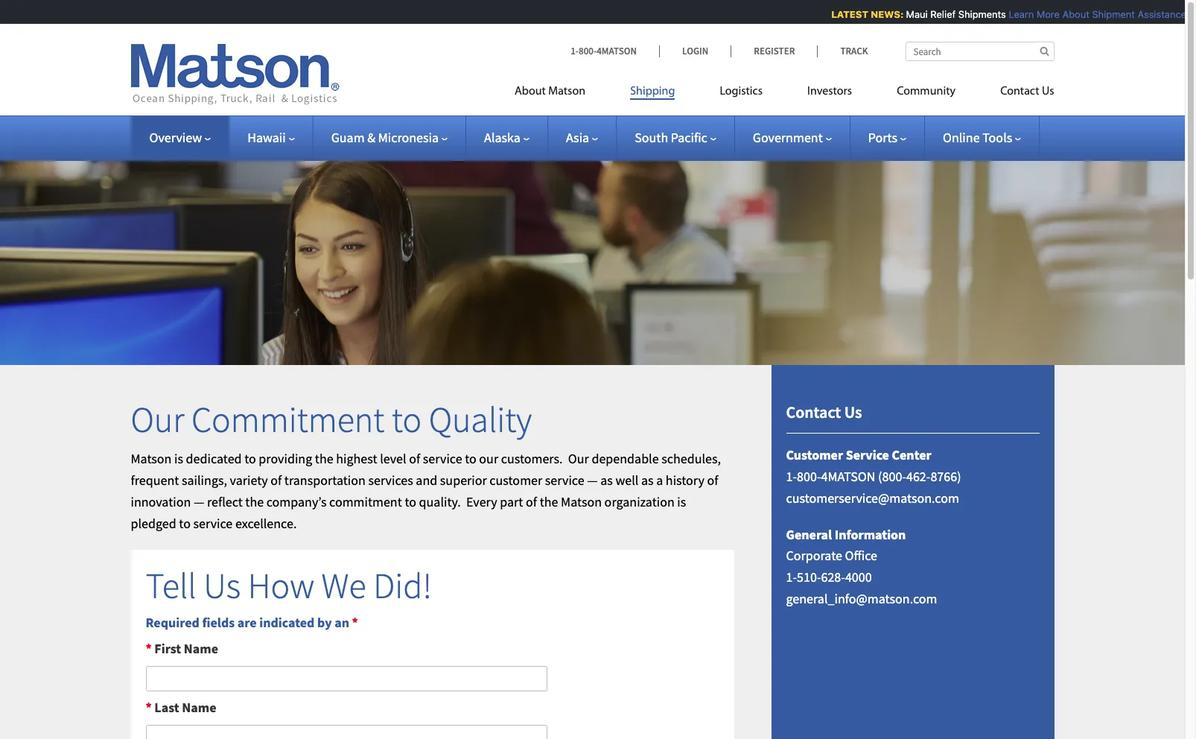 Task type: describe. For each thing, give the bounding box(es) containing it.
pledged
[[131, 515, 176, 532]]

latest
[[826, 8, 863, 20]]

ports link
[[869, 129, 907, 146]]

510-
[[797, 569, 822, 586]]

track link
[[818, 45, 869, 57]]

* first name
[[146, 640, 218, 657]]

* for last name
[[146, 699, 152, 716]]

variety
[[230, 472, 268, 489]]

government
[[753, 129, 823, 146]]

* for first name
[[146, 640, 152, 657]]

fields
[[202, 614, 235, 631]]

government link
[[753, 129, 832, 146]]

frequent
[[131, 472, 179, 489]]

us inside 'link'
[[1042, 86, 1055, 98]]

community
[[897, 86, 956, 98]]

south pacific
[[635, 129, 708, 146]]

sailings,
[[182, 472, 227, 489]]

800- inside customer service center 1-800-4matson (800-462-8766) customerservice@matson.com
[[797, 468, 822, 485]]

an
[[335, 614, 349, 631]]

name for * last name
[[182, 699, 216, 716]]

service
[[846, 446, 890, 464]]

8766)
[[931, 468, 962, 485]]

information
[[835, 526, 906, 543]]

0 vertical spatial 4matson
[[597, 45, 637, 57]]

customerservice@matson.com
[[787, 489, 960, 507]]

assistance
[[1132, 8, 1181, 20]]

(800-
[[879, 468, 907, 485]]

of right history
[[708, 472, 719, 489]]

we
[[322, 563, 366, 608]]

south
[[635, 129, 669, 146]]

providing
[[259, 450, 312, 467]]

online
[[943, 129, 980, 146]]

to right pledged
[[179, 515, 191, 532]]

last
[[154, 699, 179, 716]]

0 horizontal spatial the
[[245, 493, 264, 510]]

0 horizontal spatial is
[[174, 450, 183, 467]]

our commitment to quality
[[131, 397, 532, 442]]

online tools link
[[943, 129, 1022, 146]]

2 horizontal spatial service
[[545, 472, 585, 489]]

schedules,
[[662, 450, 721, 467]]

2 vertical spatial service
[[193, 515, 233, 532]]

latest news: maui relief shipments learn more about shipment assistance or c
[[826, 8, 1197, 20]]

our
[[131, 397, 184, 442]]

1-510-628-4000 link
[[787, 569, 872, 586]]

overview
[[149, 129, 202, 146]]

our
[[479, 450, 499, 467]]

* last name
[[146, 699, 216, 716]]

1 vertical spatial matson
[[131, 450, 172, 467]]

4matson inside customer service center 1-800-4matson (800-462-8766) customerservice@matson.com
[[822, 468, 876, 485]]

contact us section
[[753, 365, 1073, 739]]

1 horizontal spatial service
[[423, 450, 462, 467]]

alaska
[[484, 129, 521, 146]]

name for * first name
[[184, 640, 218, 657]]

shipment
[[1087, 8, 1129, 20]]

matson is dedicated to providing the highest level of service to our customers.  our dependable schedules, frequent sailings, variety of transportation services and superior customer service — as well as a history of innovation — reflect the company's commitment to quality.  every part of the matson organization is pledged to service excellence.
[[131, 450, 721, 532]]

customerservice@matson.com link
[[787, 489, 960, 507]]

search image
[[1041, 46, 1050, 56]]

part
[[500, 493, 523, 510]]

to down and
[[405, 493, 417, 510]]

contact us inside section
[[787, 401, 863, 422]]

maui
[[900, 8, 922, 20]]

customer
[[787, 446, 844, 464]]

Search search field
[[906, 42, 1055, 61]]

company's
[[267, 493, 327, 510]]

south pacific link
[[635, 129, 717, 146]]

online tools
[[943, 129, 1013, 146]]

general_info@matson.com
[[787, 590, 938, 607]]

customer
[[490, 472, 543, 489]]

reflect
[[207, 493, 243, 510]]

1-800-4matson
[[571, 45, 637, 57]]

by
[[317, 614, 332, 631]]

and
[[416, 472, 438, 489]]

tell
[[146, 563, 197, 608]]

commitment
[[192, 397, 385, 442]]

2 vertical spatial matson
[[561, 493, 602, 510]]

of down providing
[[271, 472, 282, 489]]

hawaii
[[248, 129, 286, 146]]

tell us how we did! required fields are indicated by an *
[[146, 563, 432, 631]]



Task type: vqa. For each thing, say whether or not it's contained in the screenshot.
bottom service
yes



Task type: locate. For each thing, give the bounding box(es) containing it.
level
[[380, 450, 407, 467]]

shipments
[[953, 8, 1000, 20]]

about up alaska link
[[515, 86, 546, 98]]

0 vertical spatial —
[[587, 472, 598, 489]]

0 vertical spatial name
[[184, 640, 218, 657]]

organization
[[605, 493, 675, 510]]

how
[[248, 563, 314, 608]]

general
[[787, 526, 833, 543]]

did!
[[374, 563, 432, 608]]

0 vertical spatial us
[[1042, 86, 1055, 98]]

1 vertical spatial is
[[678, 493, 687, 510]]

to
[[392, 397, 422, 442], [245, 450, 256, 467], [465, 450, 477, 467], [405, 493, 417, 510], [179, 515, 191, 532]]

us inside section
[[845, 401, 863, 422]]

community link
[[875, 78, 979, 109]]

a
[[657, 472, 663, 489]]

1 horizontal spatial is
[[678, 493, 687, 510]]

matson up the frequent
[[131, 450, 172, 467]]

0 vertical spatial 800-
[[579, 45, 597, 57]]

0 horizontal spatial contact us
[[787, 401, 863, 422]]

highest
[[336, 450, 377, 467]]

*
[[352, 614, 358, 631], [146, 640, 152, 657], [146, 699, 152, 716]]

general_info@matson.com link
[[787, 590, 938, 607]]

1- down 'corporate'
[[787, 569, 797, 586]]

as left well
[[601, 472, 613, 489]]

1- inside the general information corporate office 1-510-628-4000 general_info@matson.com
[[787, 569, 797, 586]]

required
[[146, 614, 200, 631]]

1 vertical spatial —
[[194, 493, 204, 510]]

dependable
[[592, 450, 659, 467]]

matson inside 'about matson' link
[[549, 86, 586, 98]]

is up the frequent
[[174, 450, 183, 467]]

banner image
[[0, 137, 1186, 365]]

1 horizontal spatial the
[[315, 450, 334, 467]]

register
[[754, 45, 795, 57]]

0 horizontal spatial us
[[204, 563, 241, 608]]

0 horizontal spatial about
[[515, 86, 546, 98]]

logistics
[[720, 86, 763, 98]]

blue matson logo with ocean, shipping, truck, rail and logistics written beneath it. image
[[131, 44, 339, 105]]

the up transportation
[[315, 450, 334, 467]]

— down sailings,
[[194, 493, 204, 510]]

1-800-4matson link
[[571, 45, 659, 57]]

1 vertical spatial 1-
[[787, 468, 797, 485]]

1 horizontal spatial as
[[642, 472, 654, 489]]

asia
[[566, 129, 590, 146]]

track
[[841, 45, 869, 57]]

tools
[[983, 129, 1013, 146]]

2 vertical spatial *
[[146, 699, 152, 716]]

800- up 'about matson' link
[[579, 45, 597, 57]]

service down reflect
[[193, 515, 233, 532]]

service up and
[[423, 450, 462, 467]]

c
[[1196, 8, 1197, 20]]

to left 'our'
[[465, 450, 477, 467]]

of right part
[[526, 493, 537, 510]]

name
[[184, 640, 218, 657], [182, 699, 216, 716]]

quality
[[429, 397, 532, 442]]

1 horizontal spatial —
[[587, 472, 598, 489]]

4000
[[846, 569, 872, 586]]

matson up asia
[[549, 86, 586, 98]]

customer service center 1-800-4matson (800-462-8766) customerservice@matson.com
[[787, 446, 962, 507]]

0 horizontal spatial 4matson
[[597, 45, 637, 57]]

1 vertical spatial 800-
[[797, 468, 822, 485]]

history
[[666, 472, 705, 489]]

guam & micronesia
[[331, 129, 439, 146]]

1 vertical spatial contact
[[787, 401, 842, 422]]

quality.
[[419, 493, 461, 510]]

is down history
[[678, 493, 687, 510]]

top menu navigation
[[515, 78, 1055, 109]]

contact us link
[[979, 78, 1055, 109]]

0 vertical spatial is
[[174, 450, 183, 467]]

dedicated
[[186, 450, 242, 467]]

name down the fields
[[184, 640, 218, 657]]

0 vertical spatial contact us
[[1001, 86, 1055, 98]]

learn
[[1003, 8, 1028, 20]]

news:
[[865, 8, 898, 20]]

* right "an"
[[352, 614, 358, 631]]

center
[[892, 446, 932, 464]]

about right more
[[1057, 8, 1084, 20]]

None text field
[[146, 666, 547, 692], [146, 725, 547, 739], [146, 666, 547, 692], [146, 725, 547, 739]]

name right last
[[182, 699, 216, 716]]

contact us
[[1001, 86, 1055, 98], [787, 401, 863, 422]]

login
[[683, 45, 709, 57]]

asia link
[[566, 129, 598, 146]]

0 horizontal spatial service
[[193, 515, 233, 532]]

* left last
[[146, 699, 152, 716]]

4matson
[[597, 45, 637, 57], [822, 468, 876, 485]]

innovation
[[131, 493, 191, 510]]

about matson link
[[515, 78, 608, 109]]

customers.
[[501, 450, 563, 467]]

matson left organization
[[561, 493, 602, 510]]

4matson up the shipping
[[597, 45, 637, 57]]

indicated
[[260, 614, 315, 631]]

0 horizontal spatial contact
[[787, 401, 842, 422]]

us inside tell us how we did! required fields are indicated by an *
[[204, 563, 241, 608]]

shipping link
[[608, 78, 698, 109]]

1 vertical spatial 4matson
[[822, 468, 876, 485]]

0 vertical spatial *
[[352, 614, 358, 631]]

4matson down service
[[822, 468, 876, 485]]

as left 'a'
[[642, 472, 654, 489]]

2 horizontal spatial the
[[540, 493, 558, 510]]

guam
[[331, 129, 365, 146]]

register link
[[731, 45, 818, 57]]

contact us inside 'link'
[[1001, 86, 1055, 98]]

2 horizontal spatial us
[[1042, 86, 1055, 98]]

* inside tell us how we did! required fields are indicated by an *
[[352, 614, 358, 631]]

None search field
[[906, 42, 1055, 61]]

1 horizontal spatial contact
[[1001, 86, 1040, 98]]

2 as from the left
[[642, 472, 654, 489]]

1 horizontal spatial 800-
[[797, 468, 822, 485]]

0 vertical spatial 1-
[[571, 45, 579, 57]]

corporate
[[787, 547, 843, 564]]

1 vertical spatial us
[[845, 401, 863, 422]]

logistics link
[[698, 78, 785, 109]]

contact us up the customer
[[787, 401, 863, 422]]

or
[[1184, 8, 1193, 20]]

800- down the customer
[[797, 468, 822, 485]]

commitment
[[329, 493, 402, 510]]

1 vertical spatial name
[[182, 699, 216, 716]]

0 horizontal spatial —
[[194, 493, 204, 510]]

2 vertical spatial 1-
[[787, 569, 797, 586]]

guam & micronesia link
[[331, 129, 448, 146]]

0 horizontal spatial as
[[601, 472, 613, 489]]

0 vertical spatial about
[[1057, 8, 1084, 20]]

contact us down search icon
[[1001, 86, 1055, 98]]

2 vertical spatial us
[[204, 563, 241, 608]]

1- inside customer service center 1-800-4matson (800-462-8766) customerservice@matson.com
[[787, 468, 797, 485]]

0 vertical spatial matson
[[549, 86, 586, 98]]

of right "level"
[[409, 450, 420, 467]]

general information corporate office 1-510-628-4000 general_info@matson.com
[[787, 526, 938, 607]]

service
[[423, 450, 462, 467], [545, 472, 585, 489], [193, 515, 233, 532]]

* left first
[[146, 640, 152, 657]]

1 vertical spatial about
[[515, 86, 546, 98]]

services
[[368, 472, 413, 489]]

— left well
[[587, 472, 598, 489]]

investors link
[[785, 78, 875, 109]]

investors
[[808, 86, 853, 98]]

about inside top menu navigation
[[515, 86, 546, 98]]

are
[[238, 614, 257, 631]]

as
[[601, 472, 613, 489], [642, 472, 654, 489]]

overview link
[[149, 129, 211, 146]]

462-
[[907, 468, 931, 485]]

us up the fields
[[204, 563, 241, 608]]

1- down the customer
[[787, 468, 797, 485]]

contact inside section
[[787, 401, 842, 422]]

us
[[1042, 86, 1055, 98], [845, 401, 863, 422], [204, 563, 241, 608]]

1 vertical spatial *
[[146, 640, 152, 657]]

ports
[[869, 129, 898, 146]]

first
[[154, 640, 181, 657]]

superior
[[440, 472, 487, 489]]

1 horizontal spatial contact us
[[1001, 86, 1055, 98]]

1 vertical spatial service
[[545, 472, 585, 489]]

is
[[174, 450, 183, 467], [678, 493, 687, 510]]

the down variety
[[245, 493, 264, 510]]

us up service
[[845, 401, 863, 422]]

us down search icon
[[1042, 86, 1055, 98]]

0 horizontal spatial 800-
[[579, 45, 597, 57]]

transportation
[[285, 472, 366, 489]]

the
[[315, 450, 334, 467], [245, 493, 264, 510], [540, 493, 558, 510]]

more
[[1031, 8, 1054, 20]]

1 vertical spatial contact us
[[787, 401, 863, 422]]

0 vertical spatial service
[[423, 450, 462, 467]]

1 horizontal spatial us
[[845, 401, 863, 422]]

—
[[587, 472, 598, 489], [194, 493, 204, 510]]

to up variety
[[245, 450, 256, 467]]

to up "level"
[[392, 397, 422, 442]]

1 as from the left
[[601, 472, 613, 489]]

office
[[845, 547, 878, 564]]

login link
[[659, 45, 731, 57]]

1- up 'about matson' link
[[571, 45, 579, 57]]

628-
[[822, 569, 846, 586]]

1 horizontal spatial about
[[1057, 8, 1084, 20]]

0 vertical spatial contact
[[1001, 86, 1040, 98]]

1-
[[571, 45, 579, 57], [787, 468, 797, 485], [787, 569, 797, 586]]

the right part
[[540, 493, 558, 510]]

about matson
[[515, 86, 586, 98]]

contact up the customer
[[787, 401, 842, 422]]

contact inside 'link'
[[1001, 86, 1040, 98]]

1 horizontal spatial 4matson
[[822, 468, 876, 485]]

contact up tools on the top right of the page
[[1001, 86, 1040, 98]]

service down customers.
[[545, 472, 585, 489]]

1-800-4matson (800-462-8766) link
[[787, 468, 962, 485]]

pacific
[[671, 129, 708, 146]]



